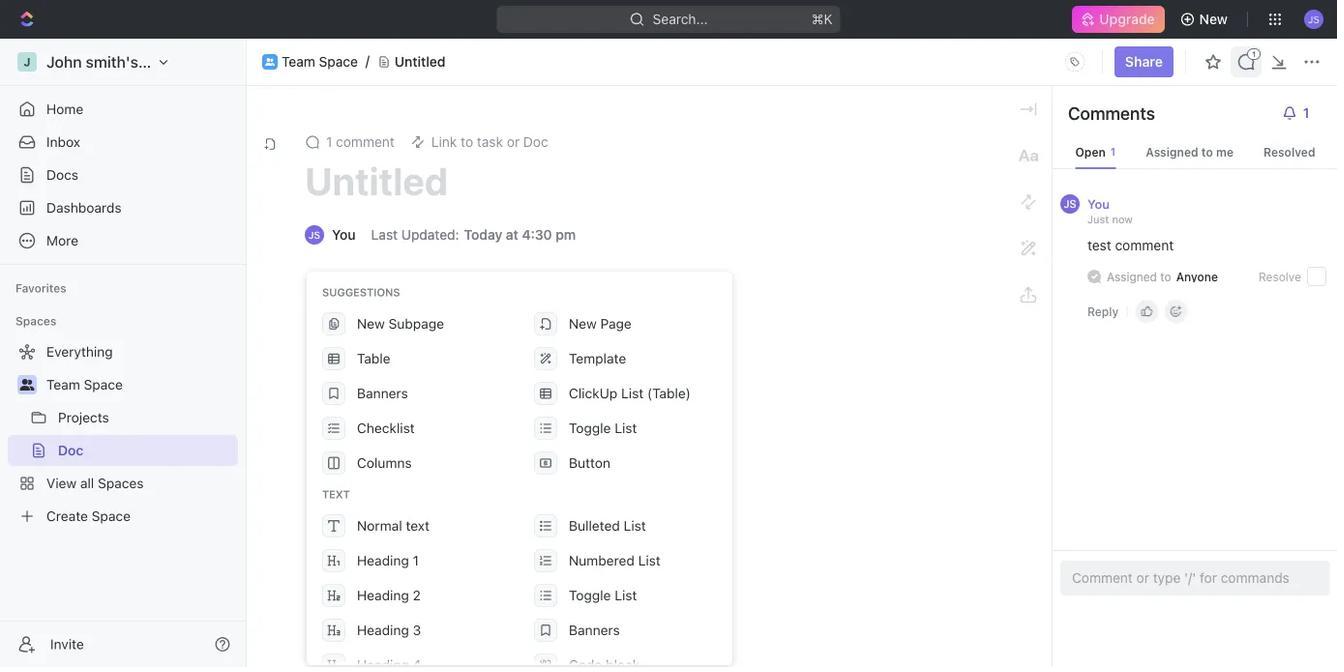 Task type: vqa. For each thing, say whether or not it's contained in the screenshot.
multiple
no



Task type: describe. For each thing, give the bounding box(es) containing it.
docs link
[[8, 160, 238, 191]]

heading 1
[[357, 553, 419, 569]]

columns
[[357, 455, 412, 471]]

resolved
[[1264, 145, 1316, 159]]

text
[[406, 518, 430, 534]]

1 vertical spatial 1
[[413, 553, 419, 569]]

team for team space link related to user group image
[[46, 377, 80, 393]]

(table)
[[647, 386, 691, 402]]

clickup
[[569, 386, 618, 402]]

reply
[[1088, 305, 1119, 318]]

upgrade link
[[1073, 6, 1165, 33]]

heading 2
[[357, 588, 421, 604]]

4:30
[[522, 227, 552, 243]]

numbered list
[[569, 553, 661, 569]]

list down numbered list
[[615, 588, 637, 604]]

sidebar navigation
[[0, 39, 247, 668]]

new page
[[569, 316, 632, 332]]

favorites
[[15, 282, 67, 295]]

list down clickup list (table)
[[615, 420, 637, 436]]

today
[[464, 227, 502, 243]]

heading for heading 2
[[357, 588, 409, 604]]

pm
[[556, 227, 576, 243]]

now
[[1112, 213, 1133, 225]]

list up numbered list
[[624, 518, 646, 534]]

1 comment
[[326, 134, 395, 150]]

/
[[307, 274, 311, 293]]

at
[[506, 227, 519, 243]]

2
[[413, 588, 421, 604]]

you
[[1088, 196, 1110, 211]]

me
[[1216, 145, 1234, 159]]

updated:
[[401, 227, 459, 243]]

to for assigned to me
[[1202, 145, 1213, 159]]

share
[[1125, 54, 1163, 70]]

open
[[1076, 145, 1106, 159]]

last
[[371, 227, 398, 243]]

new subpage
[[357, 316, 444, 332]]

new for new page
[[569, 316, 597, 332]]

team space for team space link related to user group image
[[46, 377, 123, 393]]

2 toggle from the top
[[569, 588, 611, 604]]

template
[[569, 351, 626, 367]]

comment for 1 comment
[[336, 134, 395, 150]]

docs
[[46, 167, 78, 183]]

space for user group icon
[[319, 54, 358, 70]]

comments
[[1068, 103, 1155, 123]]

search...
[[653, 11, 708, 27]]

test comment
[[1088, 238, 1174, 254]]

normal
[[357, 518, 402, 534]]

0 vertical spatial 1
[[326, 134, 332, 150]]

3
[[413, 623, 421, 639]]

home link
[[8, 94, 238, 125]]

inbox link
[[8, 127, 238, 158]]

numbered
[[569, 553, 635, 569]]

suggestions
[[322, 286, 400, 299]]



Task type: locate. For each thing, give the bounding box(es) containing it.
team space
[[282, 54, 358, 70], [46, 377, 123, 393]]

comment for test comment
[[1115, 238, 1174, 254]]

heading
[[357, 553, 409, 569], [357, 588, 409, 604], [357, 623, 409, 639]]

⌘k
[[812, 11, 833, 27]]

0 vertical spatial toggle
[[569, 420, 611, 436]]

inbox
[[46, 134, 80, 150]]

1 vertical spatial team space
[[46, 377, 123, 393]]

1 horizontal spatial team space link
[[282, 54, 358, 70]]

assigned to
[[1107, 270, 1172, 284]]

1 vertical spatial team
[[46, 377, 80, 393]]

new down suggestions
[[357, 316, 385, 332]]

bulleted
[[569, 518, 620, 534]]

0 vertical spatial to
[[1202, 145, 1213, 159]]

spaces
[[15, 314, 56, 328]]

list
[[621, 386, 644, 402], [615, 420, 637, 436], [624, 518, 646, 534], [638, 553, 661, 569], [615, 588, 637, 604]]

0 horizontal spatial team space
[[46, 377, 123, 393]]

toggle list down numbered
[[569, 588, 637, 604]]

banners
[[357, 386, 408, 402], [569, 623, 620, 639]]

0 vertical spatial untitled
[[395, 54, 446, 70]]

0 vertical spatial banners
[[357, 386, 408, 402]]

1 toggle list from the top
[[569, 420, 637, 436]]

0 horizontal spatial comment
[[336, 134, 395, 150]]

1 vertical spatial team space link
[[46, 370, 234, 401]]

heading 3
[[357, 623, 421, 639]]

1 horizontal spatial to
[[1202, 145, 1213, 159]]

2 toggle list from the top
[[569, 588, 637, 604]]

0 horizontal spatial team
[[46, 377, 80, 393]]

test
[[1088, 238, 1112, 254]]

1 vertical spatial toggle list
[[569, 588, 637, 604]]

dashboards link
[[8, 193, 238, 224]]

2 vertical spatial heading
[[357, 623, 409, 639]]

1 heading from the top
[[357, 553, 409, 569]]

checklist
[[357, 420, 415, 436]]

subpage
[[389, 316, 444, 332]]

to left me at right
[[1202, 145, 1213, 159]]

0 vertical spatial assigned
[[1146, 145, 1199, 159]]

banners up the checklist
[[357, 386, 408, 402]]

0 vertical spatial team
[[282, 54, 315, 70]]

1 horizontal spatial team
[[282, 54, 315, 70]]

0 vertical spatial space
[[319, 54, 358, 70]]

you just now
[[1088, 196, 1133, 225]]

assigned for assigned to
[[1107, 270, 1157, 284]]

comment up last
[[336, 134, 395, 150]]

assigned left me at right
[[1146, 145, 1199, 159]]

0 vertical spatial heading
[[357, 553, 409, 569]]

to down test comment
[[1161, 270, 1172, 284]]

1 vertical spatial heading
[[357, 588, 409, 604]]

team space inside sidebar navigation
[[46, 377, 123, 393]]

assigned for assigned to me
[[1146, 145, 1199, 159]]

1 horizontal spatial 1
[[413, 553, 419, 569]]

team space right user group icon
[[282, 54, 358, 70]]

toggle up button
[[569, 420, 611, 436]]

list right numbered
[[638, 553, 661, 569]]

heading left 2
[[357, 588, 409, 604]]

just
[[1088, 213, 1109, 225]]

team
[[282, 54, 315, 70], [46, 377, 80, 393]]

comment
[[336, 134, 395, 150], [1115, 238, 1174, 254]]

dashboards
[[46, 200, 122, 216]]

heading down normal
[[357, 553, 409, 569]]

1 horizontal spatial team space
[[282, 54, 358, 70]]

space for user group image
[[84, 377, 123, 393]]

page
[[601, 316, 632, 332]]

new button
[[1172, 4, 1240, 35]]

team for team space link for user group icon
[[282, 54, 315, 70]]

normal text
[[357, 518, 430, 534]]

1 horizontal spatial new
[[569, 316, 597, 332]]

new right upgrade
[[1200, 11, 1228, 27]]

to for assigned to
[[1161, 270, 1172, 284]]

toggle down numbered
[[569, 588, 611, 604]]

space right user group icon
[[319, 54, 358, 70]]

0 horizontal spatial team space link
[[46, 370, 234, 401]]

0 vertical spatial team space
[[282, 54, 358, 70]]

new left page at the left top
[[569, 316, 597, 332]]

assigned to me
[[1146, 145, 1234, 159]]

2 horizontal spatial new
[[1200, 11, 1228, 27]]

upgrade
[[1100, 11, 1155, 27]]

1 vertical spatial banners
[[569, 623, 620, 639]]

0 horizontal spatial space
[[84, 377, 123, 393]]

bulleted list
[[569, 518, 646, 534]]

team inside sidebar navigation
[[46, 377, 80, 393]]

banners down numbered
[[569, 623, 620, 639]]

table
[[357, 351, 391, 367]]

button
[[569, 455, 611, 471]]

user group image
[[265, 58, 275, 66]]

team space right user group image
[[46, 377, 123, 393]]

1
[[326, 134, 332, 150], [413, 553, 419, 569]]

1 vertical spatial space
[[84, 377, 123, 393]]

0 vertical spatial team space link
[[282, 54, 358, 70]]

space
[[319, 54, 358, 70], [84, 377, 123, 393]]

text
[[322, 489, 350, 501]]

resolve
[[1259, 270, 1302, 284]]

clickup list (table)
[[569, 386, 691, 402]]

untitled
[[395, 54, 446, 70], [305, 158, 448, 204]]

2 heading from the top
[[357, 588, 409, 604]]

space right user group image
[[84, 377, 123, 393]]

1 vertical spatial to
[[1161, 270, 1172, 284]]

last updated: today at 4:30 pm
[[371, 227, 576, 243]]

assigned down test comment
[[1107, 270, 1157, 284]]

space inside sidebar navigation
[[84, 377, 123, 393]]

new for new
[[1200, 11, 1228, 27]]

toggle list down clickup
[[569, 420, 637, 436]]

heading left 3
[[357, 623, 409, 639]]

new for new subpage
[[357, 316, 385, 332]]

assigned
[[1146, 145, 1199, 159], [1107, 270, 1157, 284]]

0 horizontal spatial 1
[[326, 134, 332, 150]]

1 vertical spatial comment
[[1115, 238, 1174, 254]]

home
[[46, 101, 83, 117]]

to
[[1202, 145, 1213, 159], [1161, 270, 1172, 284]]

new
[[1200, 11, 1228, 27], [357, 316, 385, 332], [569, 316, 597, 332]]

1 toggle from the top
[[569, 420, 611, 436]]

toggle
[[569, 420, 611, 436], [569, 588, 611, 604]]

team space link
[[282, 54, 358, 70], [46, 370, 234, 401]]

invite
[[50, 637, 84, 653]]

toggle list
[[569, 420, 637, 436], [569, 588, 637, 604]]

1 vertical spatial untitled
[[305, 158, 448, 204]]

heading for heading 1
[[357, 553, 409, 569]]

0 horizontal spatial to
[[1161, 270, 1172, 284]]

team right user group image
[[46, 377, 80, 393]]

team space link for user group image
[[46, 370, 234, 401]]

new inside button
[[1200, 11, 1228, 27]]

comment up "assigned to"
[[1115, 238, 1174, 254]]

3 heading from the top
[[357, 623, 409, 639]]

1 horizontal spatial comment
[[1115, 238, 1174, 254]]

0 vertical spatial toggle list
[[569, 420, 637, 436]]

js
[[1064, 198, 1077, 210]]

0 vertical spatial comment
[[336, 134, 395, 150]]

0 horizontal spatial new
[[357, 316, 385, 332]]

1 vertical spatial assigned
[[1107, 270, 1157, 284]]

team space for team space link for user group icon
[[282, 54, 358, 70]]

favorites button
[[8, 277, 74, 300]]

1 horizontal spatial space
[[319, 54, 358, 70]]

heading for heading 3
[[357, 623, 409, 639]]

user group image
[[20, 379, 34, 391]]

1 horizontal spatial banners
[[569, 623, 620, 639]]

team space link for user group icon
[[282, 54, 358, 70]]

0 horizontal spatial banners
[[357, 386, 408, 402]]

list left '(table)'
[[621, 386, 644, 402]]

team right user group icon
[[282, 54, 315, 70]]

1 vertical spatial toggle
[[569, 588, 611, 604]]



